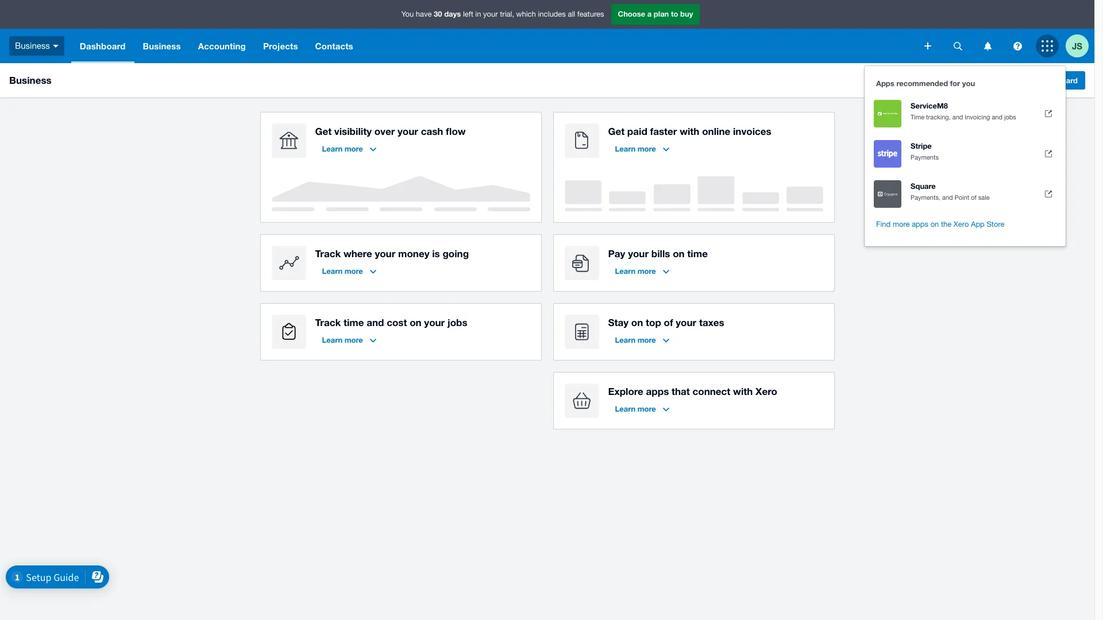 Task type: vqa. For each thing, say whether or not it's contained in the screenshot.
more in group
yes



Task type: locate. For each thing, give the bounding box(es) containing it.
time left cost
[[344, 317, 364, 329]]

learn more button
[[315, 140, 383, 158], [608, 140, 676, 158], [315, 262, 383, 280], [608, 262, 676, 280], [315, 331, 383, 349], [608, 331, 676, 349], [608, 400, 676, 418]]

your right pay at the top right
[[628, 248, 649, 260]]

learn more button down pay your bills on time
[[608, 262, 676, 280]]

1 horizontal spatial jobs
[[1005, 114, 1017, 121]]

edit dashboard
[[1024, 76, 1078, 85]]

group inside banner
[[865, 66, 1066, 247]]

1 vertical spatial with
[[733, 386, 753, 398]]

and left point
[[943, 194, 953, 201]]

js
[[1072, 41, 1083, 51]]

on right bills
[[673, 248, 685, 260]]

learn for on
[[615, 336, 636, 345]]

explore
[[608, 386, 644, 398]]

get left visibility at the left
[[315, 125, 332, 137]]

learn down explore on the bottom of page
[[615, 405, 636, 414]]

payments
[[911, 154, 939, 161]]

bills icon image
[[565, 246, 599, 280]]

banner
[[0, 0, 1095, 247]]

0 horizontal spatial of
[[664, 317, 673, 329]]

store
[[987, 220, 1005, 229]]

time
[[911, 114, 925, 121]]

0 horizontal spatial xero
[[756, 386, 778, 398]]

with
[[680, 125, 700, 137], [733, 386, 753, 398]]

track money icon image
[[272, 246, 306, 280]]

bills
[[652, 248, 670, 260]]

add-ons icon image
[[565, 384, 599, 418]]

learn more button down visibility at the left
[[315, 140, 383, 158]]

learn more button for visibility
[[315, 140, 383, 158]]

0 vertical spatial jobs
[[1005, 114, 1017, 121]]

track right projects icon
[[315, 317, 341, 329]]

0 vertical spatial time
[[688, 248, 708, 260]]

learn more button down track time and cost on your jobs
[[315, 331, 383, 349]]

xero right connect
[[756, 386, 778, 398]]

learn more button down paid
[[608, 140, 676, 158]]

projects button
[[255, 29, 307, 63]]

learn more for on
[[615, 336, 656, 345]]

learn more down pay at the top right
[[615, 267, 656, 276]]

jobs inside servicem8 time tracking, and invoicing and jobs
[[1005, 114, 1017, 121]]

days
[[444, 9, 461, 19]]

1 track from the top
[[315, 248, 341, 260]]

0 horizontal spatial apps
[[646, 386, 669, 398]]

features
[[578, 10, 604, 19]]

learn down paid
[[615, 144, 636, 153]]

business
[[15, 41, 50, 50], [143, 41, 181, 51], [9, 74, 52, 86]]

learn more button down explore on the bottom of page
[[608, 400, 676, 418]]

learn
[[322, 144, 343, 153], [615, 144, 636, 153], [322, 267, 343, 276], [615, 267, 636, 276], [322, 336, 343, 345], [615, 336, 636, 345], [615, 405, 636, 414]]

1 get from the left
[[315, 125, 332, 137]]

more down explore on the bottom of page
[[638, 405, 656, 414]]

accounting
[[198, 41, 246, 51]]

learn more down visibility at the left
[[322, 144, 363, 153]]

you have 30 days left in your trial, which includes all features
[[401, 9, 604, 19]]

faster
[[650, 125, 677, 137]]

1 vertical spatial time
[[344, 317, 364, 329]]

more down paid
[[638, 144, 656, 153]]

2 track from the top
[[315, 317, 341, 329]]

more for stay on top of your taxes
[[638, 336, 656, 345]]

learn more for time
[[322, 336, 363, 345]]

invoices
[[733, 125, 772, 137]]

banner containing js
[[0, 0, 1095, 247]]

square
[[911, 182, 936, 191]]

learn more button for apps
[[608, 400, 676, 418]]

learn for visibility
[[322, 144, 343, 153]]

1 vertical spatial of
[[664, 317, 673, 329]]

stripe payments
[[911, 141, 939, 161]]

dashboard link
[[71, 29, 134, 63]]

recommended
[[897, 79, 948, 88]]

more down visibility at the left
[[345, 144, 363, 153]]

of right top at the bottom right of the page
[[664, 317, 673, 329]]

more
[[345, 144, 363, 153], [638, 144, 656, 153], [893, 220, 910, 229], [345, 267, 363, 276], [638, 267, 656, 276], [345, 336, 363, 345], [638, 336, 656, 345], [638, 405, 656, 414]]

pay
[[608, 248, 626, 260]]

navigation containing dashboard
[[71, 29, 917, 63]]

with right faster
[[680, 125, 700, 137]]

of left sale
[[971, 194, 977, 201]]

apps
[[912, 220, 929, 229], [646, 386, 669, 398]]

1 horizontal spatial time
[[688, 248, 708, 260]]

learn more down where
[[322, 267, 363, 276]]

more down top at the bottom right of the page
[[638, 336, 656, 345]]

your right where
[[375, 248, 396, 260]]

learn for time
[[322, 336, 343, 345]]

xero right the
[[954, 220, 969, 229]]

learn more button for where
[[315, 262, 383, 280]]

1 horizontal spatial xero
[[954, 220, 969, 229]]

learn right projects icon
[[322, 336, 343, 345]]

learn more down explore on the bottom of page
[[615, 405, 656, 414]]

0 vertical spatial xero
[[954, 220, 969, 229]]

group containing apps recommended for you
[[865, 66, 1066, 247]]

stay on top of your taxes
[[608, 317, 725, 329]]

xero inside 'group'
[[954, 220, 969, 229]]

learn more
[[322, 144, 363, 153], [615, 144, 656, 153], [322, 267, 363, 276], [615, 267, 656, 276], [322, 336, 363, 345], [615, 336, 656, 345], [615, 405, 656, 414]]

have
[[416, 10, 432, 19]]

1 vertical spatial track
[[315, 317, 341, 329]]

contacts
[[315, 41, 353, 51]]

svg image inside the business popup button
[[53, 45, 59, 48]]

square payments, and point of sale
[[911, 182, 990, 201]]

of
[[971, 194, 977, 201], [664, 317, 673, 329]]

svg image left js
[[1042, 40, 1054, 52]]

business button
[[0, 29, 71, 63], [134, 29, 190, 63]]

more right find
[[893, 220, 910, 229]]

learn more button for on
[[608, 331, 676, 349]]

learn more button down top at the bottom right of the page
[[608, 331, 676, 349]]

left
[[463, 10, 473, 19]]

learn down stay
[[615, 336, 636, 345]]

top
[[646, 317, 661, 329]]

learn for apps
[[615, 405, 636, 414]]

0 vertical spatial track
[[315, 248, 341, 260]]

apps left that
[[646, 386, 669, 398]]

navigation
[[71, 29, 917, 63]]

get paid faster with online invoices
[[608, 125, 772, 137]]

flow
[[446, 125, 466, 137]]

1 horizontal spatial get
[[608, 125, 625, 137]]

your
[[483, 10, 498, 19], [398, 125, 418, 137], [375, 248, 396, 260], [628, 248, 649, 260], [424, 317, 445, 329], [676, 317, 697, 329]]

group
[[865, 66, 1066, 247]]

0 vertical spatial of
[[971, 194, 977, 201]]

get
[[315, 125, 332, 137], [608, 125, 625, 137]]

the
[[941, 220, 952, 229]]

get for get paid faster with online invoices
[[608, 125, 625, 137]]

taxes icon image
[[565, 315, 599, 349]]

stripe
[[911, 141, 932, 151]]

payments,
[[911, 194, 941, 201]]

find more apps on the xero app store link
[[865, 214, 1066, 235]]

find more apps on the xero app store
[[876, 220, 1005, 229]]

on
[[931, 220, 939, 229], [673, 248, 685, 260], [410, 317, 422, 329], [632, 317, 643, 329]]

paid
[[628, 125, 648, 137]]

more down track time and cost on your jobs
[[345, 336, 363, 345]]

learn right the "track money icon"
[[322, 267, 343, 276]]

apps recommended for you
[[876, 79, 975, 88]]

learn more button down where
[[315, 262, 383, 280]]

app recommendations element
[[865, 94, 1066, 214]]

sale
[[979, 194, 990, 201]]

1 horizontal spatial of
[[971, 194, 977, 201]]

edit
[[1024, 76, 1038, 85]]

track
[[315, 248, 341, 260], [315, 317, 341, 329]]

servicem8 time tracking, and invoicing and jobs
[[911, 101, 1017, 121]]

jobs
[[1005, 114, 1017, 121], [448, 317, 468, 329]]

track time and cost on your jobs
[[315, 317, 468, 329]]

in
[[476, 10, 481, 19]]

learn down pay at the top right
[[615, 267, 636, 276]]

track where your money is going
[[315, 248, 469, 260]]

servicem8
[[911, 101, 948, 110]]

a
[[648, 9, 652, 19]]

1 vertical spatial jobs
[[448, 317, 468, 329]]

time
[[688, 248, 708, 260], [344, 317, 364, 329]]

track left where
[[315, 248, 341, 260]]

svg image
[[1042, 40, 1054, 52], [954, 42, 962, 50], [984, 42, 992, 50], [925, 43, 932, 49], [53, 45, 59, 48]]

more down where
[[345, 267, 363, 276]]

learn more for apps
[[615, 405, 656, 414]]

0 horizontal spatial jobs
[[448, 317, 468, 329]]

learn down visibility at the left
[[322, 144, 343, 153]]

get left paid
[[608, 125, 625, 137]]

1 horizontal spatial business button
[[134, 29, 190, 63]]

where
[[344, 248, 372, 260]]

on right cost
[[410, 317, 422, 329]]

learn more down stay
[[615, 336, 656, 345]]

money
[[398, 248, 430, 260]]

projects icon image
[[272, 315, 306, 349]]

your right cost
[[424, 317, 445, 329]]

more for track time and cost on your jobs
[[345, 336, 363, 345]]

1 vertical spatial xero
[[756, 386, 778, 398]]

learn more button for paid
[[608, 140, 676, 158]]

svg image left dashboard link
[[53, 45, 59, 48]]

svg image
[[1014, 42, 1022, 50]]

learn more down track time and cost on your jobs
[[322, 336, 363, 345]]

plan
[[654, 9, 669, 19]]

1 horizontal spatial apps
[[912, 220, 929, 229]]

0 vertical spatial apps
[[912, 220, 929, 229]]

2 get from the left
[[608, 125, 625, 137]]

and right tracking,
[[953, 114, 963, 121]]

and
[[953, 114, 963, 121], [992, 114, 1003, 121], [943, 194, 953, 201], [367, 317, 384, 329]]

more down pay your bills on time
[[638, 267, 656, 276]]

visibility
[[334, 125, 372, 137]]

banking preview line graph image
[[272, 176, 530, 212]]

time right bills
[[688, 248, 708, 260]]

taxes
[[699, 317, 725, 329]]

1 vertical spatial apps
[[646, 386, 669, 398]]

with right connect
[[733, 386, 753, 398]]

0 horizontal spatial get
[[315, 125, 332, 137]]

apps left the
[[912, 220, 929, 229]]

1 horizontal spatial with
[[733, 386, 753, 398]]

jobs for servicem8 time tracking, and invoicing and jobs
[[1005, 114, 1017, 121]]

0 horizontal spatial business button
[[0, 29, 71, 63]]

track for track time and cost on your jobs
[[315, 317, 341, 329]]

and right invoicing
[[992, 114, 1003, 121]]

projects
[[263, 41, 298, 51]]

0 horizontal spatial with
[[680, 125, 700, 137]]

xero
[[954, 220, 969, 229], [756, 386, 778, 398]]

learn more down paid
[[615, 144, 656, 153]]

your right in
[[483, 10, 498, 19]]



Task type: describe. For each thing, give the bounding box(es) containing it.
0 vertical spatial with
[[680, 125, 700, 137]]

edit dashboard button
[[1017, 71, 1086, 90]]

30
[[434, 9, 442, 19]]

xero for the
[[954, 220, 969, 229]]

track for track where your money is going
[[315, 248, 341, 260]]

tracking,
[[927, 114, 951, 121]]

of inside square payments, and point of sale
[[971, 194, 977, 201]]

over
[[375, 125, 395, 137]]

that
[[672, 386, 690, 398]]

cost
[[387, 317, 407, 329]]

1 business button from the left
[[0, 29, 71, 63]]

app
[[971, 220, 985, 229]]

learn more button for your
[[608, 262, 676, 280]]

more for explore apps that connect with xero
[[638, 405, 656, 414]]

accounting button
[[190, 29, 255, 63]]

connect
[[693, 386, 731, 398]]

going
[[443, 248, 469, 260]]

js button
[[1066, 29, 1095, 63]]

get for get visibility over your cash flow
[[315, 125, 332, 137]]

learn for your
[[615, 267, 636, 276]]

learn more for paid
[[615, 144, 656, 153]]

explore apps that connect with xero
[[608, 386, 778, 398]]

jobs for track time and cost on your jobs
[[448, 317, 468, 329]]

learn for paid
[[615, 144, 636, 153]]

and inside square payments, and point of sale
[[943, 194, 953, 201]]

all
[[568, 10, 575, 19]]

dashboard
[[80, 41, 126, 51]]

find
[[876, 220, 891, 229]]

get visibility over your cash flow
[[315, 125, 466, 137]]

you
[[963, 79, 975, 88]]

xero for with
[[756, 386, 778, 398]]

svg image left svg image
[[984, 42, 992, 50]]

trial,
[[500, 10, 514, 19]]

learn more for visibility
[[322, 144, 363, 153]]

more for get visibility over your cash flow
[[345, 144, 363, 153]]

to
[[671, 9, 678, 19]]

invoices preview bar graph image
[[565, 176, 823, 212]]

your left taxes
[[676, 317, 697, 329]]

apps
[[876, 79, 895, 88]]

on left the
[[931, 220, 939, 229]]

learn more button for time
[[315, 331, 383, 349]]

more for track where your money is going
[[345, 267, 363, 276]]

svg image up apps recommended for you
[[925, 43, 932, 49]]

0 horizontal spatial time
[[344, 317, 364, 329]]

stay
[[608, 317, 629, 329]]

choose
[[618, 9, 646, 19]]

dashboard
[[1040, 76, 1078, 85]]

buy
[[681, 9, 693, 19]]

on left top at the bottom right of the page
[[632, 317, 643, 329]]

more for get paid faster with online invoices
[[638, 144, 656, 153]]

learn more for where
[[322, 267, 363, 276]]

you
[[401, 10, 414, 19]]

2 business button from the left
[[134, 29, 190, 63]]

learn more for your
[[615, 267, 656, 276]]

choose a plan to buy
[[618, 9, 693, 19]]

learn for where
[[322, 267, 343, 276]]

navigation inside banner
[[71, 29, 917, 63]]

your inside you have 30 days left in your trial, which includes all features
[[483, 10, 498, 19]]

online
[[702, 125, 731, 137]]

invoices icon image
[[565, 124, 599, 158]]

your right "over"
[[398, 125, 418, 137]]

more for pay your bills on time
[[638, 267, 656, 276]]

pay your bills on time
[[608, 248, 708, 260]]

for
[[950, 79, 960, 88]]

point
[[955, 194, 970, 201]]

contacts button
[[307, 29, 362, 63]]

cash
[[421, 125, 443, 137]]

includes
[[538, 10, 566, 19]]

is
[[432, 248, 440, 260]]

invoicing
[[965, 114, 991, 121]]

svg image up for
[[954, 42, 962, 50]]

and left cost
[[367, 317, 384, 329]]

banking icon image
[[272, 124, 306, 158]]

which
[[516, 10, 536, 19]]



